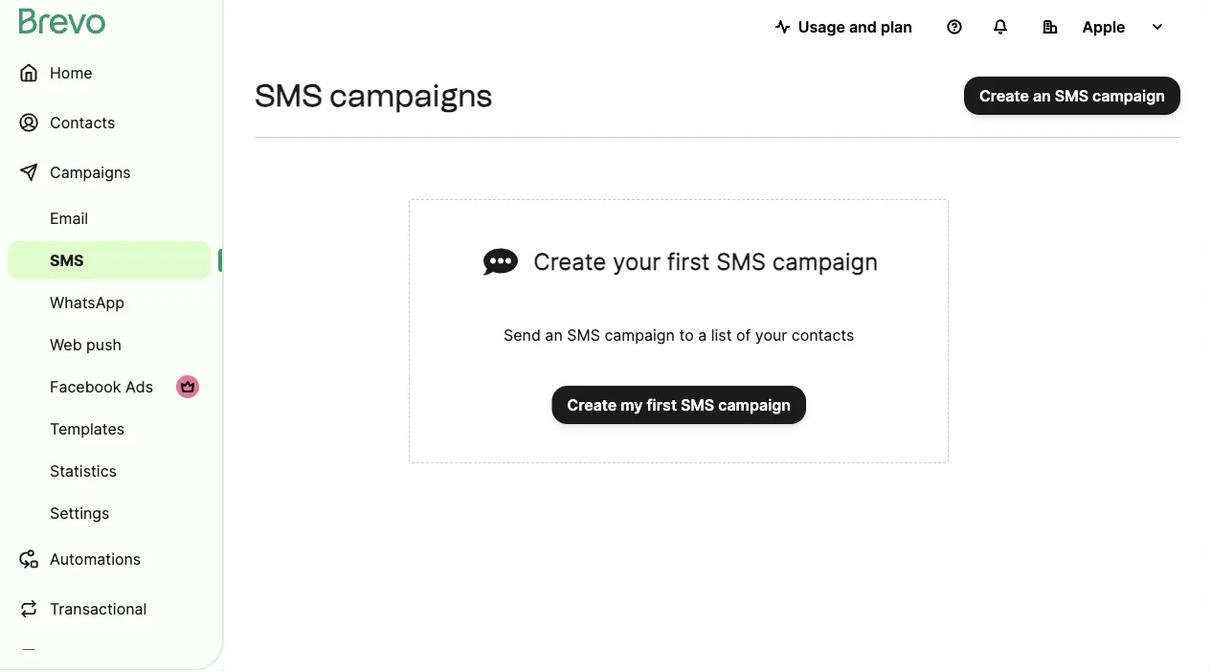 Task type: describe. For each thing, give the bounding box(es) containing it.
transactional link
[[8, 586, 211, 632]]

of
[[737, 326, 751, 344]]

create your first sms campaign
[[534, 247, 879, 275]]

contacts
[[792, 326, 855, 344]]

sms campaigns
[[255, 77, 493, 114]]

my
[[621, 396, 643, 414]]

transactional
[[50, 600, 147, 618]]

push
[[86, 335, 122, 354]]

create an sms campaign button
[[965, 77, 1181, 115]]

conversations
[[50, 650, 154, 668]]

1 horizontal spatial your
[[756, 326, 788, 344]]

to
[[680, 326, 694, 344]]

apple
[[1083, 17, 1126, 36]]

whatsapp link
[[8, 284, 211, 322]]

settings
[[50, 504, 110, 523]]

contacts
[[50, 113, 115, 132]]

sms link
[[8, 241, 211, 280]]

campaign down apple button
[[1093, 86, 1166, 105]]

list
[[712, 326, 732, 344]]

ads
[[125, 377, 153, 396]]

a
[[699, 326, 707, 344]]

first for your
[[668, 247, 710, 275]]

whatsapp
[[50, 293, 125, 312]]

contacts link
[[8, 100, 211, 146]]

statistics link
[[8, 452, 211, 491]]

and
[[850, 17, 877, 36]]

create for create your first sms campaign
[[534, 247, 607, 275]]

home
[[50, 63, 93, 82]]

left___rvooi image
[[180, 379, 195, 395]]

web
[[50, 335, 82, 354]]

create for create my first sms campaign
[[567, 396, 617, 414]]

templates link
[[8, 410, 211, 448]]



Task type: locate. For each thing, give the bounding box(es) containing it.
automations link
[[8, 536, 211, 582]]

0 vertical spatial your
[[613, 247, 661, 275]]

create for create an sms campaign
[[980, 86, 1030, 105]]

send
[[504, 326, 541, 344]]

an right 'send' at left
[[545, 326, 563, 344]]

0 vertical spatial create
[[980, 86, 1030, 105]]

campaign down of
[[719, 396, 791, 414]]

apple button
[[1028, 8, 1181, 46]]

0 vertical spatial an
[[1034, 86, 1052, 105]]

campaigns
[[50, 163, 131, 182]]

web push link
[[8, 326, 211, 364]]

send an sms campaign to a list of your contacts
[[504, 326, 855, 344]]

automations
[[50, 550, 141, 569]]

email link
[[8, 199, 211, 238]]

campaign left to
[[605, 326, 675, 344]]

create
[[980, 86, 1030, 105], [534, 247, 607, 275], [567, 396, 617, 414]]

create an sms campaign
[[980, 86, 1166, 105]]

sms
[[255, 77, 323, 114], [1056, 86, 1089, 105], [717, 247, 767, 275], [50, 251, 84, 270], [567, 326, 601, 344], [681, 396, 715, 414]]

first inside button
[[647, 396, 677, 414]]

an for create
[[1034, 86, 1052, 105]]

your right of
[[756, 326, 788, 344]]

templates
[[50, 420, 125, 438]]

statistics
[[50, 462, 117, 480]]

facebook
[[50, 377, 121, 396]]

1 vertical spatial your
[[756, 326, 788, 344]]

your up send an sms campaign to a list of your contacts
[[613, 247, 661, 275]]

facebook ads
[[50, 377, 153, 396]]

first up to
[[668, 247, 710, 275]]

1 vertical spatial first
[[647, 396, 677, 414]]

0 vertical spatial first
[[668, 247, 710, 275]]

create my first sms campaign button
[[552, 386, 807, 424]]

0 horizontal spatial an
[[545, 326, 563, 344]]

usage
[[799, 17, 846, 36]]

facebook ads link
[[8, 368, 211, 406]]

1 horizontal spatial an
[[1034, 86, 1052, 105]]

create my first sms campaign
[[567, 396, 791, 414]]

first for my
[[647, 396, 677, 414]]

first
[[668, 247, 710, 275], [647, 396, 677, 414]]

campaigns link
[[8, 149, 211, 195]]

first right my
[[647, 396, 677, 414]]

home link
[[8, 50, 211, 96]]

your
[[613, 247, 661, 275], [756, 326, 788, 344]]

an
[[1034, 86, 1052, 105], [545, 326, 563, 344]]

an for send
[[545, 326, 563, 344]]

email
[[50, 209, 88, 228]]

0 horizontal spatial your
[[613, 247, 661, 275]]

an down apple button
[[1034, 86, 1052, 105]]

campaign
[[1093, 86, 1166, 105], [773, 247, 879, 275], [605, 326, 675, 344], [719, 396, 791, 414]]

usage and plan button
[[760, 8, 928, 46]]

2 vertical spatial create
[[567, 396, 617, 414]]

web push
[[50, 335, 122, 354]]

settings link
[[8, 494, 211, 533]]

plan
[[881, 17, 913, 36]]

conversations link
[[8, 636, 211, 672]]

an inside button
[[1034, 86, 1052, 105]]

1 vertical spatial create
[[534, 247, 607, 275]]

campaign up contacts
[[773, 247, 879, 275]]

usage and plan
[[799, 17, 913, 36]]

1 vertical spatial an
[[545, 326, 563, 344]]

campaigns
[[329, 77, 493, 114]]



Task type: vqa. For each thing, say whether or not it's contained in the screenshot.
EDIT CONTENT button
no



